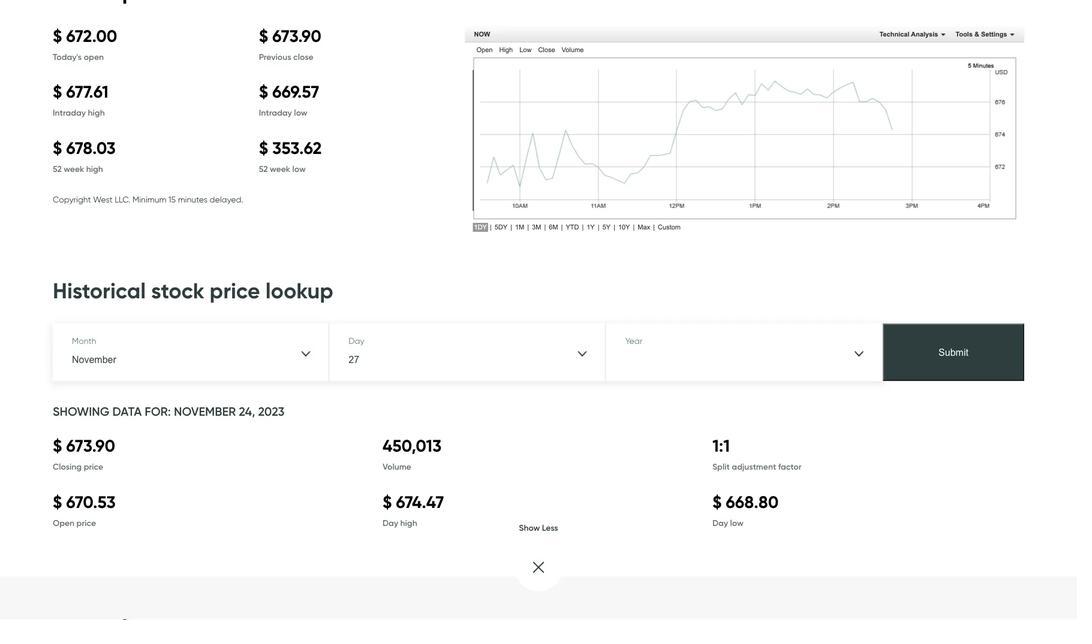Task type: describe. For each thing, give the bounding box(es) containing it.
closing
[[53, 462, 82, 472]]

$ 678.03 52 week high
[[53, 137, 116, 174]]

52 for $ 353.62
[[259, 164, 268, 174]]

450,013
[[383, 436, 442, 457]]

24,
[[239, 405, 255, 419]]

submit
[[939, 347, 969, 358]]

price for 670.53
[[77, 518, 96, 528]]

show less button
[[515, 523, 563, 592]]

670.53
[[66, 492, 116, 513]]

submit button
[[883, 324, 1024, 382]]

low for $ 669.57
[[294, 108, 307, 118]]

delayed.
[[210, 194, 243, 205]]

2023
[[258, 405, 284, 419]]

$ for $ 673.90 previous close
[[259, 25, 268, 46]]

factor
[[778, 462, 802, 472]]

day for $ 674.47
[[383, 518, 398, 528]]

$ 673.90 closing price
[[53, 436, 115, 472]]

673.90 for $ 673.90 previous close
[[272, 25, 321, 46]]

data
[[112, 405, 142, 419]]

$ for $ 674.47 day high
[[383, 492, 392, 513]]

$ 668.80 day low
[[713, 492, 779, 528]]

$ 673.90 previous close
[[259, 25, 321, 62]]

669.57
[[272, 81, 319, 102]]

$ for $ 673.90 closing price
[[53, 436, 62, 457]]

$ 674.47 day high
[[383, 492, 444, 528]]

674.47
[[396, 492, 444, 513]]

$ for $ 669.57 intraday low
[[259, 81, 268, 102]]

678.03
[[66, 137, 116, 158]]

$ for $ 353.62 52 week low
[[259, 137, 268, 158]]

split
[[713, 462, 730, 472]]

showing
[[53, 405, 109, 419]]

volume
[[383, 462, 411, 472]]

historical stock price lookup
[[53, 277, 333, 304]]

673.90 for $ 673.90 closing price
[[66, 436, 115, 457]]

open
[[84, 52, 104, 62]]

for:
[[145, 405, 171, 419]]

previous
[[259, 52, 291, 62]]

672.00
[[66, 25, 117, 46]]

low for $ 668.80
[[730, 518, 744, 528]]

$ 669.57 intraday low
[[259, 81, 319, 118]]

close
[[293, 52, 313, 62]]

52 for $ 678.03
[[53, 164, 62, 174]]

minimum
[[133, 194, 166, 205]]

$ 353.62 52 week low
[[259, 137, 322, 174]]



Task type: locate. For each thing, give the bounding box(es) containing it.
$ for $ 672.00 today's open
[[53, 25, 62, 46]]

2 vertical spatial price
[[77, 518, 96, 528]]

price inside $ 670.53 open price
[[77, 518, 96, 528]]

0 horizontal spatial 52
[[53, 164, 62, 174]]

$ 672.00 today's open
[[53, 25, 117, 62]]

today's
[[53, 52, 82, 62]]

day
[[349, 336, 364, 346], [383, 518, 398, 528], [713, 518, 728, 528]]

intraday inside $ 669.57 intraday low
[[259, 108, 292, 118]]

$ up previous at left
[[259, 25, 268, 46]]

$ left the "669.57"
[[259, 81, 268, 102]]

1 horizontal spatial day
[[383, 518, 398, 528]]

0 horizontal spatial intraday
[[53, 108, 86, 118]]

intraday inside $ 677.61 intraday high
[[53, 108, 86, 118]]

$ left 353.62
[[259, 137, 268, 158]]

intraday down 677.61
[[53, 108, 86, 118]]

week for 353.62
[[270, 164, 290, 174]]

high for $ 674.47
[[400, 518, 417, 528]]

353.62
[[272, 137, 322, 158]]

0 vertical spatial high
[[88, 108, 105, 118]]

$ up today's on the left of page
[[53, 25, 62, 46]]

1:1 split adjustment factor
[[713, 436, 802, 472]]

$ for $ 678.03 52 week high
[[53, 137, 62, 158]]

1 vertical spatial price
[[84, 462, 103, 472]]

$ up open
[[53, 492, 62, 513]]

historical
[[53, 277, 146, 304]]

day inside $ 674.47 day high
[[383, 518, 398, 528]]

high for $ 677.61
[[88, 108, 105, 118]]

low
[[294, 108, 307, 118], [292, 164, 306, 174], [730, 518, 744, 528]]

$ left 677.61
[[53, 81, 62, 102]]

$ up closing
[[53, 436, 62, 457]]

price
[[210, 277, 260, 304], [84, 462, 103, 472], [77, 518, 96, 528]]

$ for $ 670.53 open price
[[53, 492, 62, 513]]

1 horizontal spatial 673.90
[[272, 25, 321, 46]]

$ for $ 677.61 intraday high
[[53, 81, 62, 102]]

week
[[64, 164, 84, 174], [270, 164, 290, 174]]

$ inside $ 673.90 previous close
[[259, 25, 268, 46]]

2 vertical spatial high
[[400, 518, 417, 528]]

week down 353.62
[[270, 164, 290, 174]]

month
[[72, 336, 96, 346]]

year
[[625, 336, 642, 346]]

0 vertical spatial price
[[210, 277, 260, 304]]

2 horizontal spatial day
[[713, 518, 728, 528]]

lookup
[[265, 277, 333, 304]]

$ inside $ 673.90 closing price
[[53, 436, 62, 457]]

1 intraday from the left
[[53, 108, 86, 118]]

52 inside $ 353.62 52 week low
[[259, 164, 268, 174]]

$ inside $ 672.00 today's open
[[53, 25, 62, 46]]

week for 678.03
[[64, 164, 84, 174]]

15
[[168, 194, 176, 205]]

high down "678.03"
[[86, 164, 103, 174]]

$ inside $ 670.53 open price
[[53, 492, 62, 513]]

0 vertical spatial 673.90
[[272, 25, 321, 46]]

1 52 from the left
[[53, 164, 62, 174]]

$ left "678.03"
[[53, 137, 62, 158]]

1:1
[[713, 436, 730, 457]]

2 vertical spatial low
[[730, 518, 744, 528]]

$ inside $ 677.61 intraday high
[[53, 81, 62, 102]]

stock
[[151, 277, 204, 304]]

52 inside $ 678.03 52 week high
[[53, 164, 62, 174]]

high inside $ 678.03 52 week high
[[86, 164, 103, 174]]

0 horizontal spatial day
[[349, 336, 364, 346]]

low down 668.80
[[730, 518, 744, 528]]

price right closing
[[84, 462, 103, 472]]

show
[[519, 523, 540, 533]]

low inside $ 668.80 day low
[[730, 518, 744, 528]]

2 52 from the left
[[259, 164, 268, 174]]

copyright west llc. minimum 15 minutes delayed.
[[53, 194, 243, 205]]

high down 677.61
[[88, 108, 105, 118]]

copyright
[[53, 194, 91, 205]]

$ 677.61 intraday high
[[53, 81, 108, 118]]

0 horizontal spatial week
[[64, 164, 84, 174]]

day inside $ 668.80 day low
[[713, 518, 728, 528]]

november
[[174, 405, 236, 419]]

low inside $ 669.57 intraday low
[[294, 108, 307, 118]]

673.90 up close
[[272, 25, 321, 46]]

1 vertical spatial high
[[86, 164, 103, 174]]

intraday for 677.61
[[53, 108, 86, 118]]

1 vertical spatial 673.90
[[66, 436, 115, 457]]

1 vertical spatial low
[[292, 164, 306, 174]]

$ inside $ 668.80 day low
[[713, 492, 722, 513]]

high inside $ 674.47 day high
[[400, 518, 417, 528]]

low down 353.62
[[292, 164, 306, 174]]

week inside $ 353.62 52 week low
[[270, 164, 290, 174]]

1 horizontal spatial week
[[270, 164, 290, 174]]

673.90
[[272, 25, 321, 46], [66, 436, 115, 457]]

west
[[93, 194, 113, 205]]

show less
[[519, 523, 558, 533]]

less
[[542, 523, 558, 533]]

$ inside $ 353.62 52 week low
[[259, 137, 268, 158]]

$ for $ 668.80 day low
[[713, 492, 722, 513]]

week inside $ 678.03 52 week high
[[64, 164, 84, 174]]

intraday for 669.57
[[259, 108, 292, 118]]

$ inside $ 669.57 intraday low
[[259, 81, 268, 102]]

$
[[53, 25, 62, 46], [259, 25, 268, 46], [53, 81, 62, 102], [259, 81, 268, 102], [53, 137, 62, 158], [259, 137, 268, 158], [53, 436, 62, 457], [53, 492, 62, 513], [383, 492, 392, 513], [713, 492, 722, 513]]

price for 673.90
[[84, 462, 103, 472]]

low inside $ 353.62 52 week low
[[292, 164, 306, 174]]

price right stock
[[210, 277, 260, 304]]

673.90 inside $ 673.90 closing price
[[66, 436, 115, 457]]

$ left the 674.47
[[383, 492, 392, 513]]

1 week from the left
[[64, 164, 84, 174]]

minutes
[[178, 194, 208, 205]]

intraday
[[53, 108, 86, 118], [259, 108, 292, 118]]

450,013 volume
[[383, 436, 442, 472]]

low down the "669.57"
[[294, 108, 307, 118]]

price down 670.53
[[77, 518, 96, 528]]

week down "678.03"
[[64, 164, 84, 174]]

$ 670.53 open price
[[53, 492, 116, 528]]

668.80
[[726, 492, 779, 513]]

llc.
[[115, 194, 130, 205]]

day for $ 668.80
[[713, 518, 728, 528]]

1 horizontal spatial intraday
[[259, 108, 292, 118]]

677.61
[[66, 81, 108, 102]]

intraday down the "669.57"
[[259, 108, 292, 118]]

high down the 674.47
[[400, 518, 417, 528]]

52
[[53, 164, 62, 174], [259, 164, 268, 174]]

$ inside $ 678.03 52 week high
[[53, 137, 62, 158]]

adjustment
[[732, 462, 776, 472]]

1 horizontal spatial 52
[[259, 164, 268, 174]]

$ inside $ 674.47 day high
[[383, 492, 392, 513]]

high
[[88, 108, 105, 118], [86, 164, 103, 174], [400, 518, 417, 528]]

high inside $ 677.61 intraday high
[[88, 108, 105, 118]]

showing data for: november 24, 2023
[[53, 405, 284, 419]]

0 vertical spatial low
[[294, 108, 307, 118]]

673.90 up closing
[[66, 436, 115, 457]]

2 week from the left
[[270, 164, 290, 174]]

2 intraday from the left
[[259, 108, 292, 118]]

open
[[53, 518, 74, 528]]

0 horizontal spatial 673.90
[[66, 436, 115, 457]]

$ left 668.80
[[713, 492, 722, 513]]

673.90 inside $ 673.90 previous close
[[272, 25, 321, 46]]

price inside $ 673.90 closing price
[[84, 462, 103, 472]]



Task type: vqa. For each thing, say whether or not it's contained in the screenshot.
'Day'
yes



